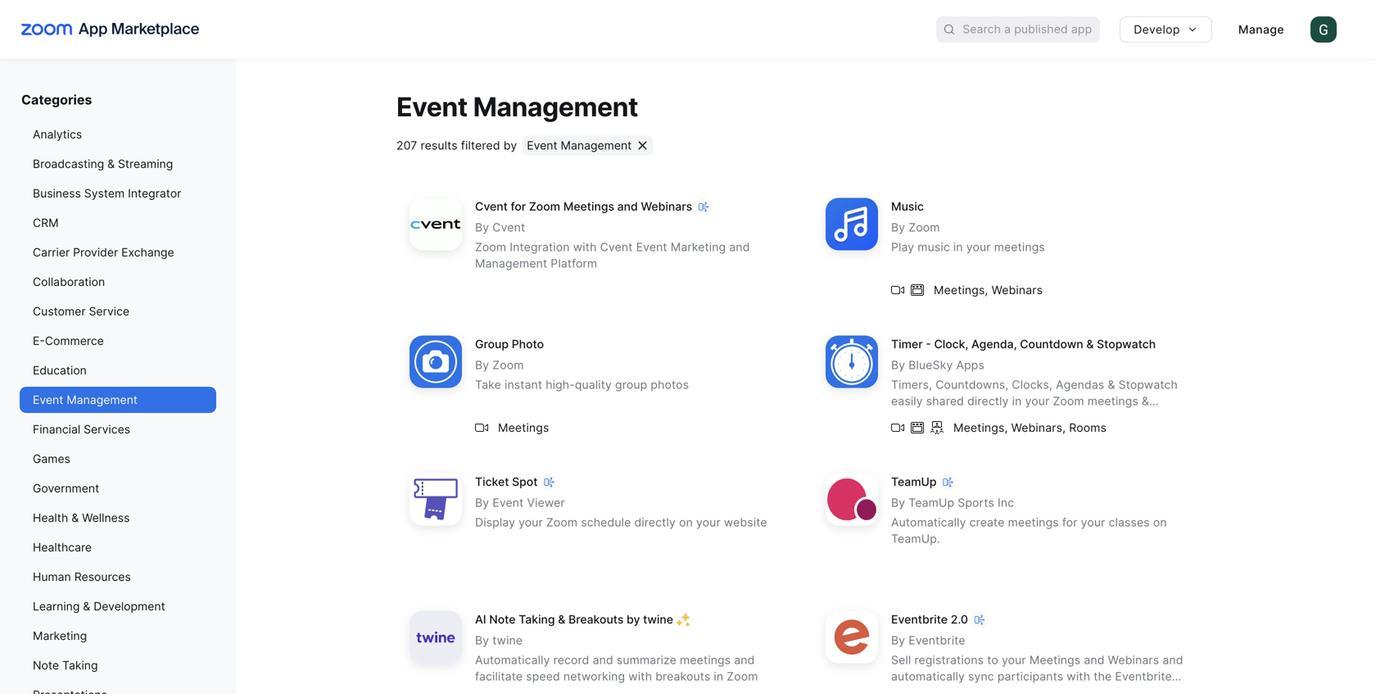 Task type: vqa. For each thing, say whether or not it's contained in the screenshot.
bottom Meetings,
yes



Task type: locate. For each thing, give the bounding box(es) containing it.
0 horizontal spatial on
[[679, 515, 693, 529]]

with down summarize at the bottom
[[629, 669, 652, 683]]

human resources link
[[20, 564, 216, 590]]

in right 'music'
[[954, 240, 964, 254]]

0 horizontal spatial directly
[[635, 515, 676, 529]]

1 vertical spatial meetings,
[[954, 421, 1008, 435]]

event inside button
[[527, 138, 558, 152]]

event down "ticket spot"
[[493, 496, 524, 510]]

by inside by twine automatically record and summarize meetings and facilitate speed networking with breakouts in zoom
[[475, 633, 489, 647]]

meetings up more.
[[1088, 394, 1139, 408]]

stopwatch up 'agendas'
[[1097, 337, 1156, 351]]

networking
[[564, 669, 625, 683]]

0 horizontal spatial marketing
[[33, 629, 87, 643]]

sports
[[958, 496, 995, 510]]

more.
[[1101, 410, 1133, 424]]

0 horizontal spatial taking
[[62, 658, 98, 672]]

event management up financial services on the bottom of page
[[33, 393, 138, 407]]

management up 'cvent for zoom meetings and webinars'
[[561, 138, 632, 152]]

2 horizontal spatial with
[[1067, 669, 1091, 683]]

management down integration
[[475, 256, 548, 270]]

financial services link
[[20, 416, 216, 443]]

directly inside timer - clock, agenda, countdown & stopwatch by bluesky apps timers, countdowns, clocks, agendas & stopwatch easily shared directly in your zoom meetings & webinars! audio and visual alerts and more.
[[968, 394, 1009, 408]]

1 horizontal spatial in
[[954, 240, 964, 254]]

2 vertical spatial webinars
[[1109, 653, 1160, 667]]

inc
[[998, 496, 1015, 510]]

0 vertical spatial meetings
[[564, 199, 615, 213]]

alerts
[[1043, 410, 1074, 424]]

schedule
[[581, 515, 631, 529]]

0 horizontal spatial meetings
[[498, 421, 549, 435]]

meetings up the participants
[[1030, 653, 1081, 667]]

by inside by teamup sports inc automatically create meetings for your classes on teamup.
[[892, 496, 906, 510]]

1 vertical spatial in
[[1013, 394, 1022, 408]]

1 horizontal spatial with
[[629, 669, 652, 683]]

event down 'cvent for zoom meetings and webinars'
[[636, 240, 668, 254]]

eventbrite right the
[[1116, 669, 1173, 683]]

cvent down filtered
[[475, 199, 508, 213]]

2 horizontal spatial webinars
[[1109, 653, 1160, 667]]

automatically
[[892, 515, 967, 529], [475, 653, 550, 667]]

2 vertical spatial in
[[714, 669, 724, 683]]

1 vertical spatial event management
[[527, 138, 632, 152]]

stopwatch up more.
[[1119, 378, 1178, 392]]

meetings up breakouts
[[680, 653, 731, 667]]

learning & development
[[33, 599, 165, 613]]

zoom up 'music'
[[909, 220, 940, 234]]

by right breakouts
[[627, 612, 640, 626]]

meetings, webinars
[[934, 283, 1043, 297]]

quality
[[575, 378, 612, 392]]

2 on from the left
[[1154, 515, 1168, 529]]

and inside by cvent zoom integration with cvent event marketing and management platform
[[730, 240, 750, 254]]

rooms
[[1070, 421, 1107, 435]]

0 vertical spatial for
[[511, 199, 526, 213]]

1 vertical spatial teamup
[[909, 496, 955, 510]]

zoom inside by cvent zoom integration with cvent event marketing and management platform
[[475, 240, 507, 254]]

0 horizontal spatial twine
[[493, 633, 523, 647]]

your inside by eventbrite sell registrations to your meetings and webinars and automatically sync participants with the eventbrite integration
[[1002, 653, 1027, 667]]

meetings,
[[934, 283, 989, 297], [954, 421, 1008, 435]]

management
[[473, 91, 638, 123], [561, 138, 632, 152], [475, 256, 548, 270], [67, 393, 138, 407]]

games
[[33, 452, 70, 466]]

1 horizontal spatial for
[[1063, 515, 1078, 529]]

human resources
[[33, 570, 131, 584]]

zoom inside by event viewer display your zoom schedule directly on your website
[[547, 515, 578, 529]]

customer service
[[33, 304, 130, 318]]

e-commerce link
[[20, 328, 216, 354]]

zoom down viewer
[[547, 515, 578, 529]]

on
[[679, 515, 693, 529], [1154, 515, 1168, 529]]

0 horizontal spatial with
[[573, 240, 597, 254]]

education link
[[20, 357, 216, 384]]

2 vertical spatial meetings
[[1030, 653, 1081, 667]]

marketing
[[671, 240, 726, 254], [33, 629, 87, 643]]

in right breakouts
[[714, 669, 724, 683]]

meetings up meetings, webinars
[[995, 240, 1046, 254]]

1 on from the left
[[679, 515, 693, 529]]

twine
[[643, 612, 674, 626], [493, 633, 523, 647]]

0 horizontal spatial automatically
[[475, 653, 550, 667]]

teamup inside by teamup sports inc automatically create meetings for your classes on teamup.
[[909, 496, 955, 510]]

0 vertical spatial teamup
[[892, 475, 937, 489]]

ticket spot
[[475, 475, 538, 489]]

zoom left integration
[[475, 240, 507, 254]]

0 vertical spatial marketing
[[671, 240, 726, 254]]

on left website
[[679, 515, 693, 529]]

1 horizontal spatial note
[[489, 612, 516, 626]]

zoom inside music by zoom play music in your meetings
[[909, 220, 940, 234]]

automatically inside by twine automatically record and summarize meetings and facilitate speed networking with breakouts in zoom
[[475, 653, 550, 667]]

with
[[573, 240, 597, 254], [629, 669, 652, 683], [1067, 669, 1091, 683]]

banner
[[0, 0, 1377, 59]]

collaboration link
[[20, 269, 216, 295]]

with inside by twine automatically record and summarize meetings and facilitate speed networking with breakouts in zoom
[[629, 669, 652, 683]]

0 horizontal spatial by
[[504, 138, 517, 152]]

1 vertical spatial twine
[[493, 633, 523, 647]]

directly right schedule
[[635, 515, 676, 529]]

taking up record
[[519, 612, 555, 626]]

1 horizontal spatial marketing
[[671, 240, 726, 254]]

by inside group photo by zoom take instant high-quality group photos
[[475, 358, 489, 372]]

government
[[33, 481, 99, 495]]

0 vertical spatial directly
[[968, 394, 1009, 408]]

automatically up facilitate
[[475, 653, 550, 667]]

your up meetings, webinars
[[967, 240, 991, 254]]

display
[[475, 515, 515, 529]]

0 vertical spatial taking
[[519, 612, 555, 626]]

in inside by twine automatically record and summarize meetings and facilitate speed networking with breakouts in zoom
[[714, 669, 724, 683]]

develop
[[1134, 23, 1181, 36]]

for up integration
[[511, 199, 526, 213]]

your left "classes"
[[1081, 515, 1106, 529]]

taking down marketing link
[[62, 658, 98, 672]]

event right filtered
[[527, 138, 558, 152]]

1 horizontal spatial twine
[[643, 612, 674, 626]]

eventbrite down eventbrite 2.0
[[909, 633, 966, 647]]

0 vertical spatial automatically
[[892, 515, 967, 529]]

& inside "link"
[[71, 511, 79, 525]]

0 horizontal spatial note
[[33, 658, 59, 672]]

webinars
[[641, 199, 693, 213], [992, 283, 1043, 297], [1109, 653, 1160, 667]]

teamup
[[892, 475, 937, 489], [909, 496, 955, 510]]

eventbrite left 2.0
[[892, 612, 948, 626]]

meetings, down countdowns,
[[954, 421, 1008, 435]]

1 vertical spatial directly
[[635, 515, 676, 529]]

0 vertical spatial note
[[489, 612, 516, 626]]

integrator
[[128, 186, 181, 200]]

by twine automatically record and summarize meetings and facilitate speed networking with breakouts in zoom
[[475, 633, 758, 683]]

2 vertical spatial cvent
[[600, 240, 633, 254]]

business system integrator link
[[20, 180, 216, 207]]

0 horizontal spatial webinars
[[641, 199, 693, 213]]

event management up 'cvent for zoom meetings and webinars'
[[527, 138, 632, 152]]

0 vertical spatial in
[[954, 240, 964, 254]]

automatically inside by teamup sports inc automatically create meetings for your classes on teamup.
[[892, 515, 967, 529]]

with up platform
[[573, 240, 597, 254]]

twine up facilitate
[[493, 633, 523, 647]]

twine up summarize at the bottom
[[643, 612, 674, 626]]

event management inside button
[[527, 138, 632, 152]]

webinars up the
[[1109, 653, 1160, 667]]

2 horizontal spatial in
[[1013, 394, 1022, 408]]

marketing inside by cvent zoom integration with cvent event marketing and management platform
[[671, 240, 726, 254]]

in inside music by zoom play music in your meetings
[[954, 240, 964, 254]]

education
[[33, 363, 87, 377]]

with left the
[[1067, 669, 1091, 683]]

on inside by event viewer display your zoom schedule directly on your website
[[679, 515, 693, 529]]

2 vertical spatial event management
[[33, 393, 138, 407]]

event up financial
[[33, 393, 63, 407]]

0 horizontal spatial in
[[714, 669, 724, 683]]

participants
[[998, 669, 1064, 683]]

webinars up agenda,
[[992, 283, 1043, 297]]

zoom right breakouts
[[727, 669, 758, 683]]

by inside music by zoom play music in your meetings
[[892, 220, 906, 234]]

exchange
[[121, 245, 174, 259]]

spot
[[512, 475, 538, 489]]

meetings down instant at the bottom
[[498, 421, 549, 435]]

health & wellness
[[33, 511, 130, 525]]

1 vertical spatial note
[[33, 658, 59, 672]]

webinars inside by eventbrite sell registrations to your meetings and webinars and automatically sync participants with the eventbrite integration
[[1109, 653, 1160, 667]]

with inside by cvent zoom integration with cvent event marketing and management platform
[[573, 240, 597, 254]]

1 horizontal spatial directly
[[968, 394, 1009, 408]]

zoom up instant at the bottom
[[493, 358, 524, 372]]

event up results
[[397, 91, 468, 123]]

countdown
[[1020, 337, 1084, 351]]

meetings up by cvent zoom integration with cvent event marketing and management platform
[[564, 199, 615, 213]]

note taking link
[[20, 652, 216, 679]]

cvent up integration
[[493, 220, 525, 234]]

note right the ai
[[489, 612, 516, 626]]

directly down countdowns,
[[968, 394, 1009, 408]]

your right to
[[1002, 653, 1027, 667]]

note
[[489, 612, 516, 626], [33, 658, 59, 672]]

1 vertical spatial automatically
[[475, 653, 550, 667]]

directly inside by event viewer display your zoom schedule directly on your website
[[635, 515, 676, 529]]

your inside music by zoom play music in your meetings
[[967, 240, 991, 254]]

for left "classes"
[[1063, 515, 1078, 529]]

resources
[[74, 570, 131, 584]]

on inside by teamup sports inc automatically create meetings for your classes on teamup.
[[1154, 515, 1168, 529]]

music by zoom play music in your meetings
[[892, 199, 1046, 254]]

integration
[[892, 686, 951, 694]]

1 vertical spatial by
[[627, 612, 640, 626]]

shared
[[927, 394, 965, 408]]

1 horizontal spatial on
[[1154, 515, 1168, 529]]

1 vertical spatial marketing
[[33, 629, 87, 643]]

music
[[918, 240, 950, 254]]

1 horizontal spatial meetings
[[564, 199, 615, 213]]

on right "classes"
[[1154, 515, 1168, 529]]

1 horizontal spatial by
[[627, 612, 640, 626]]

zoom up alerts
[[1053, 394, 1085, 408]]

by
[[475, 220, 489, 234], [892, 220, 906, 234], [475, 358, 489, 372], [892, 358, 906, 372], [475, 496, 489, 510], [892, 496, 906, 510], [475, 633, 489, 647], [892, 633, 906, 647]]

ai note taking & breakouts by twine
[[475, 612, 674, 626]]

1 horizontal spatial automatically
[[892, 515, 967, 529]]

photos
[[651, 378, 689, 392]]

streaming
[[118, 157, 173, 171]]

meetings
[[995, 240, 1046, 254], [1088, 394, 1139, 408], [1008, 515, 1059, 529], [680, 653, 731, 667]]

meetings, down 'music'
[[934, 283, 989, 297]]

event management for event management button
[[527, 138, 632, 152]]

cvent down 'cvent for zoom meetings and webinars'
[[600, 240, 633, 254]]

1 vertical spatial webinars
[[992, 283, 1043, 297]]

0 horizontal spatial for
[[511, 199, 526, 213]]

0 vertical spatial by
[[504, 138, 517, 152]]

automatically up the teamup.
[[892, 515, 967, 529]]

by inside timer - clock, agenda, countdown & stopwatch by bluesky apps timers, countdowns, clocks, agendas & stopwatch easily shared directly in your zoom meetings & webinars! audio and visual alerts and more.
[[892, 358, 906, 372]]

0 vertical spatial meetings,
[[934, 283, 989, 297]]

marketing link
[[20, 623, 216, 649]]

2 horizontal spatial meetings
[[1030, 653, 1081, 667]]

event management up filtered
[[397, 91, 638, 123]]

event management
[[397, 91, 638, 123], [527, 138, 632, 152], [33, 393, 138, 407]]

1 horizontal spatial webinars
[[992, 283, 1043, 297]]

management up services
[[67, 393, 138, 407]]

note down learning
[[33, 658, 59, 672]]

by right filtered
[[504, 138, 517, 152]]

management up event management button
[[473, 91, 638, 123]]

webinars up by cvent zoom integration with cvent event marketing and management platform
[[641, 199, 693, 213]]

business system integrator
[[33, 186, 181, 200]]

timer - clock, agenda, countdown & stopwatch by bluesky apps timers, countdowns, clocks, agendas & stopwatch easily shared directly in your zoom meetings & webinars! audio and visual alerts and more.
[[892, 337, 1178, 424]]

event inside by event viewer display your zoom schedule directly on your website
[[493, 496, 524, 510]]

your down clocks,
[[1026, 394, 1050, 408]]

in
[[954, 240, 964, 254], [1013, 394, 1022, 408], [714, 669, 724, 683]]

meetings down inc
[[1008, 515, 1059, 529]]

easily
[[892, 394, 923, 408]]

search a published app element
[[937, 16, 1101, 43]]

and
[[618, 199, 638, 213], [730, 240, 750, 254], [983, 410, 1004, 424], [1077, 410, 1098, 424], [593, 653, 614, 667], [734, 653, 755, 667], [1085, 653, 1105, 667], [1163, 653, 1184, 667]]

1 vertical spatial taking
[[62, 658, 98, 672]]

your inside by teamup sports inc automatically create meetings for your classes on teamup.
[[1081, 515, 1106, 529]]

1 vertical spatial for
[[1063, 515, 1078, 529]]

0 vertical spatial cvent
[[475, 199, 508, 213]]

to
[[988, 653, 999, 667]]

stopwatch
[[1097, 337, 1156, 351], [1119, 378, 1178, 392]]

zoom
[[529, 199, 561, 213], [909, 220, 940, 234], [475, 240, 507, 254], [493, 358, 524, 372], [1053, 394, 1085, 408], [547, 515, 578, 529], [727, 669, 758, 683]]

summarize
[[617, 653, 677, 667]]

note taking
[[33, 658, 98, 672]]

in up visual on the bottom right of the page
[[1013, 394, 1022, 408]]

manage
[[1239, 23, 1285, 36]]



Task type: describe. For each thing, give the bounding box(es) containing it.
broadcasting & streaming link
[[20, 151, 216, 177]]

-
[[926, 337, 932, 351]]

breakouts
[[656, 669, 711, 683]]

meetings inside by twine automatically record and summarize meetings and facilitate speed networking with breakouts in zoom
[[680, 653, 731, 667]]

meetings inside by teamup sports inc automatically create meetings for your classes on teamup.
[[1008, 515, 1059, 529]]

sync
[[969, 669, 995, 683]]

2.0
[[951, 612, 969, 626]]

classes
[[1109, 515, 1150, 529]]

broadcasting
[[33, 157, 104, 171]]

event management button
[[522, 136, 653, 155]]

0 vertical spatial webinars
[[641, 199, 693, 213]]

audio
[[948, 410, 980, 424]]

zoom inside timer - clock, agenda, countdown & stopwatch by bluesky apps timers, countdowns, clocks, agendas & stopwatch easily shared directly in your zoom meetings & webinars! audio and visual alerts and more.
[[1053, 394, 1085, 408]]

group
[[615, 378, 648, 392]]

collaboration
[[33, 275, 105, 289]]

crm link
[[20, 210, 216, 236]]

clocks,
[[1012, 378, 1053, 392]]

healthcare link
[[20, 534, 216, 561]]

with inside by eventbrite sell registrations to your meetings and webinars and automatically sync participants with the eventbrite integration
[[1067, 669, 1091, 683]]

facilitate
[[475, 669, 523, 683]]

1 horizontal spatial taking
[[519, 612, 555, 626]]

agenda,
[[972, 337, 1017, 351]]

ai
[[475, 612, 486, 626]]

banner containing develop
[[0, 0, 1377, 59]]

the
[[1094, 669, 1112, 683]]

carrier provider exchange link
[[20, 239, 216, 266]]

management inside by cvent zoom integration with cvent event marketing and management platform
[[475, 256, 548, 270]]

play
[[892, 240, 915, 254]]

meetings inside music by zoom play music in your meetings
[[995, 240, 1046, 254]]

webinars!
[[892, 410, 945, 424]]

platform
[[551, 256, 598, 270]]

by inside by event viewer display your zoom schedule directly on your website
[[475, 496, 489, 510]]

your down viewer
[[519, 515, 543, 529]]

by event viewer display your zoom schedule directly on your website
[[475, 496, 768, 529]]

webinars,
[[1012, 421, 1066, 435]]

for inside by teamup sports inc automatically create meetings for your classes on teamup.
[[1063, 515, 1078, 529]]

group photo by zoom take instant high-quality group photos
[[475, 337, 689, 392]]

meetings, for meetings, webinars, rooms
[[954, 421, 1008, 435]]

business
[[33, 186, 81, 200]]

results
[[421, 138, 458, 152]]

analytics
[[33, 127, 82, 141]]

photo
[[512, 337, 544, 351]]

0 vertical spatial eventbrite
[[892, 612, 948, 626]]

by inside by cvent zoom integration with cvent event marketing and management platform
[[475, 220, 489, 234]]

instant
[[505, 378, 543, 392]]

take
[[475, 378, 501, 392]]

categories button
[[20, 92, 216, 121]]

1 vertical spatial cvent
[[493, 220, 525, 234]]

1 vertical spatial meetings
[[498, 421, 549, 435]]

commerce
[[45, 334, 104, 348]]

customer
[[33, 304, 86, 318]]

e-
[[33, 334, 45, 348]]

service
[[89, 304, 130, 318]]

viewer
[[527, 496, 565, 510]]

wellness
[[82, 511, 130, 525]]

zoom up integration
[[529, 199, 561, 213]]

by cvent zoom integration with cvent event marketing and management platform
[[475, 220, 750, 270]]

timer
[[892, 337, 923, 351]]

broadcasting & streaming
[[33, 157, 173, 171]]

develop button
[[1120, 16, 1213, 43]]

customer service link
[[20, 298, 216, 325]]

2 vertical spatial eventbrite
[[1116, 669, 1173, 683]]

event management for 'event management' link
[[33, 393, 138, 407]]

development
[[94, 599, 165, 613]]

website
[[724, 515, 768, 529]]

your inside timer - clock, agenda, countdown & stopwatch by bluesky apps timers, countdowns, clocks, agendas & stopwatch easily shared directly in your zoom meetings & webinars! audio and visual alerts and more.
[[1026, 394, 1050, 408]]

0 vertical spatial stopwatch
[[1097, 337, 1156, 351]]

0 vertical spatial twine
[[643, 612, 674, 626]]

agendas
[[1056, 378, 1105, 392]]

taking inside note taking link
[[62, 658, 98, 672]]

human
[[33, 570, 71, 584]]

bluesky
[[909, 358, 953, 372]]

record
[[554, 653, 590, 667]]

government link
[[20, 475, 216, 502]]

visual
[[1007, 410, 1039, 424]]

music
[[892, 199, 924, 213]]

1 vertical spatial eventbrite
[[909, 633, 966, 647]]

system
[[84, 186, 125, 200]]

categories
[[21, 92, 92, 108]]

meetings inside timer - clock, agenda, countdown & stopwatch by bluesky apps timers, countdowns, clocks, agendas & stopwatch easily shared directly in your zoom meetings & webinars! audio and visual alerts and more.
[[1088, 394, 1139, 408]]

carrier provider exchange
[[33, 245, 174, 259]]

1 vertical spatial stopwatch
[[1119, 378, 1178, 392]]

manage button
[[1226, 16, 1298, 43]]

provider
[[73, 245, 118, 259]]

your left website
[[697, 515, 721, 529]]

learning
[[33, 599, 80, 613]]

health & wellness link
[[20, 505, 216, 531]]

integration
[[510, 240, 570, 254]]

twine inside by twine automatically record and summarize meetings and facilitate speed networking with breakouts in zoom
[[493, 633, 523, 647]]

0 vertical spatial event management
[[397, 91, 638, 123]]

games link
[[20, 446, 216, 472]]

meetings, for meetings, webinars
[[934, 283, 989, 297]]

meetings inside by eventbrite sell registrations to your meetings and webinars and automatically sync participants with the eventbrite integration
[[1030, 653, 1081, 667]]

e-commerce
[[33, 334, 104, 348]]

by teamup sports inc automatically create meetings for your classes on teamup.
[[892, 496, 1168, 546]]

speed
[[526, 669, 560, 683]]

meetings, webinars, rooms
[[954, 421, 1107, 435]]

event inside by cvent zoom integration with cvent event marketing and management platform
[[636, 240, 668, 254]]

carrier
[[33, 245, 70, 259]]

zoom inside group photo by zoom take instant high-quality group photos
[[493, 358, 524, 372]]

zoom inside by twine automatically record and summarize meetings and facilitate speed networking with breakouts in zoom
[[727, 669, 758, 683]]

registrations
[[915, 653, 984, 667]]

by inside by eventbrite sell registrations to your meetings and webinars and automatically sync participants with the eventbrite integration
[[892, 633, 906, 647]]

event management link
[[20, 387, 216, 413]]

Search text field
[[963, 18, 1101, 41]]

207 results filtered by
[[397, 138, 517, 152]]

timers,
[[892, 378, 933, 392]]

management inside button
[[561, 138, 632, 152]]

apps
[[957, 358, 985, 372]]

in inside timer - clock, agenda, countdown & stopwatch by bluesky apps timers, countdowns, clocks, agendas & stopwatch easily shared directly in your zoom meetings & webinars! audio and visual alerts and more.
[[1013, 394, 1022, 408]]



